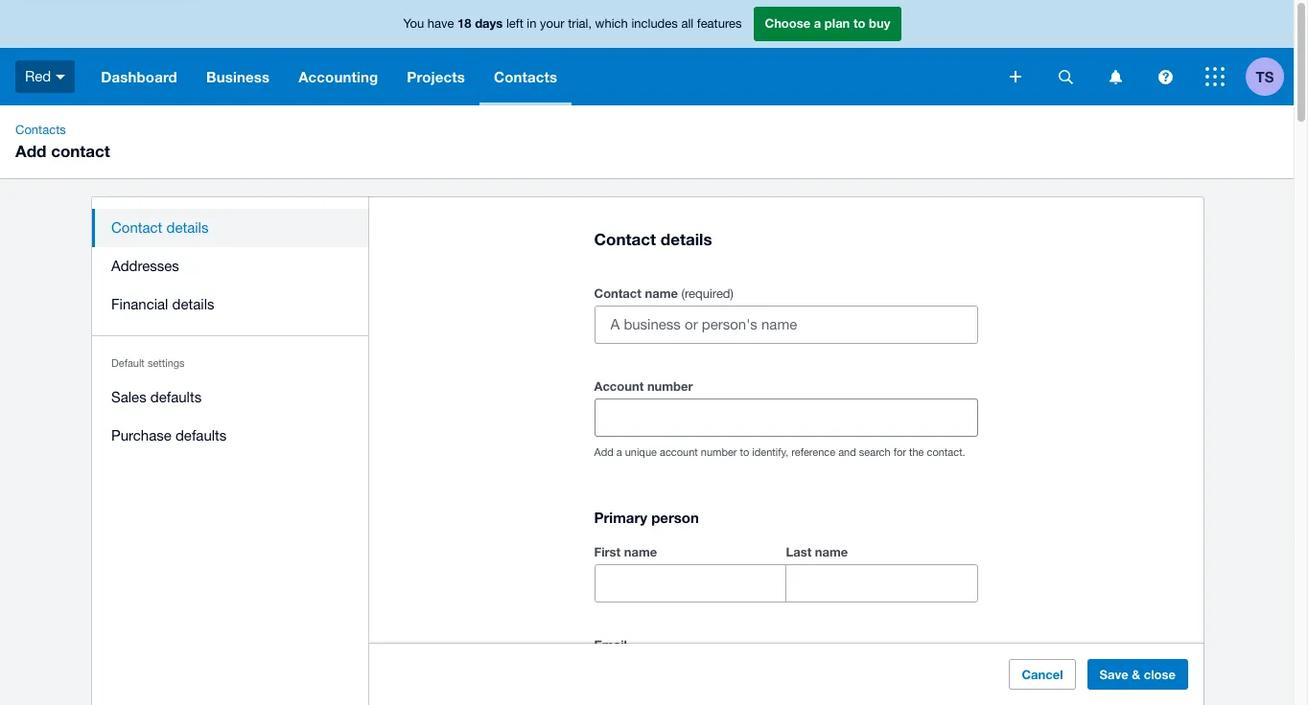 Task type: locate. For each thing, give the bounding box(es) containing it.
contact up contact name (required)
[[594, 229, 656, 249]]

contact
[[111, 220, 162, 236], [594, 229, 656, 249], [594, 286, 642, 301]]

left
[[506, 17, 523, 31]]

a inside banner
[[814, 16, 821, 31]]

red button
[[0, 48, 87, 106]]

sales defaults link
[[92, 379, 369, 417]]

a left unique
[[616, 447, 622, 459]]

choose
[[765, 16, 811, 31]]

name for last
[[815, 545, 848, 560]]

purchase defaults link
[[92, 417, 369, 456]]

contacts for contacts
[[494, 68, 557, 85]]

menu containing contact details
[[92, 198, 369, 467]]

A business or person's name field
[[595, 307, 977, 344]]

ts
[[1256, 68, 1274, 85]]

1 vertical spatial number
[[701, 447, 737, 459]]

contact details
[[111, 220, 208, 236], [594, 229, 712, 249]]

defaults down the settings
[[150, 389, 201, 406]]

to left 'identify,'
[[740, 447, 749, 459]]

add left unique
[[594, 447, 614, 459]]

defaults down sales defaults link on the left of page
[[175, 428, 226, 444]]

business button
[[192, 48, 284, 106]]

defaults
[[150, 389, 201, 406], [175, 428, 226, 444]]

1 horizontal spatial a
[[814, 16, 821, 31]]

contact up addresses
[[111, 220, 162, 236]]

name right first on the left bottom
[[624, 545, 657, 560]]

cancel button
[[1009, 660, 1075, 691]]

which
[[595, 17, 628, 31]]

number right 'account'
[[647, 379, 693, 394]]

a left plan
[[814, 16, 821, 31]]

identify,
[[752, 447, 789, 459]]

projects
[[407, 68, 465, 85]]

choose a plan to buy
[[765, 16, 891, 31]]

contact details up contact name (required)
[[594, 229, 712, 249]]

0 vertical spatial defaults
[[150, 389, 201, 406]]

number
[[647, 379, 693, 394], [701, 447, 737, 459]]

you
[[403, 17, 424, 31]]

name
[[645, 286, 678, 301], [624, 545, 657, 560], [815, 545, 848, 560]]

financial
[[111, 296, 168, 313]]

name right last
[[815, 545, 848, 560]]

addresses
[[111, 258, 179, 274]]

ts button
[[1246, 48, 1294, 106]]

1 horizontal spatial contacts
[[494, 68, 557, 85]]

a
[[814, 16, 821, 31], [616, 447, 622, 459]]

banner
[[0, 0, 1294, 106]]

First name field
[[595, 566, 785, 603]]

1 horizontal spatial number
[[701, 447, 737, 459]]

18
[[458, 16, 472, 31]]

features
[[697, 17, 742, 31]]

name left (required)
[[645, 286, 678, 301]]

contact
[[51, 141, 110, 161]]

0 vertical spatial add
[[15, 141, 46, 161]]

business
[[206, 68, 270, 85]]

projects button
[[393, 48, 480, 106]]

svg image
[[1058, 70, 1073, 84], [1109, 70, 1122, 84], [1158, 70, 1173, 84], [1010, 71, 1022, 82], [56, 75, 65, 79]]

0 horizontal spatial add
[[15, 141, 46, 161]]

0 horizontal spatial contact details
[[111, 220, 208, 236]]

0 vertical spatial to
[[854, 16, 866, 31]]

banner containing ts
[[0, 0, 1294, 106]]

add down contacts link
[[15, 141, 46, 161]]

group
[[594, 541, 978, 604]]

1 vertical spatial defaults
[[175, 428, 226, 444]]

details up addresses
[[166, 220, 208, 236]]

0 horizontal spatial a
[[616, 447, 622, 459]]

contact details up addresses
[[111, 220, 208, 236]]

contacts
[[494, 68, 557, 85], [15, 123, 66, 137]]

1 horizontal spatial to
[[854, 16, 866, 31]]

first
[[594, 545, 621, 560]]

buy
[[869, 16, 891, 31]]

0 horizontal spatial contacts
[[15, 123, 66, 137]]

0 horizontal spatial number
[[647, 379, 693, 394]]

group containing first name
[[594, 541, 978, 604]]

contacts down in
[[494, 68, 557, 85]]

details down addresses "link"
[[172, 296, 214, 313]]

save & close
[[1099, 668, 1175, 683]]

name for first
[[624, 545, 657, 560]]

and
[[839, 447, 856, 459]]

number right account
[[701, 447, 737, 459]]

Last name field
[[786, 566, 977, 603]]

plan
[[825, 16, 850, 31]]

1 vertical spatial add
[[594, 447, 614, 459]]

contacts inside dropdown button
[[494, 68, 557, 85]]

contact name (required)
[[594, 286, 734, 301]]

1 vertical spatial to
[[740, 447, 749, 459]]

add
[[15, 141, 46, 161], [594, 447, 614, 459]]

contacts inside 'contacts add contact'
[[15, 123, 66, 137]]

financial details
[[111, 296, 214, 313]]

details
[[166, 220, 208, 236], [661, 229, 712, 249], [172, 296, 214, 313]]

contact left (required)
[[594, 286, 642, 301]]

0 horizontal spatial to
[[740, 447, 749, 459]]

contacts up contact
[[15, 123, 66, 137]]

1 horizontal spatial add
[[594, 447, 614, 459]]

contacts button
[[480, 48, 572, 106]]

svg image inside 'red' popup button
[[56, 75, 65, 79]]

0 vertical spatial contacts
[[494, 68, 557, 85]]

1 horizontal spatial contact details
[[594, 229, 712, 249]]

Account number field
[[595, 400, 977, 437]]

purchase
[[111, 428, 171, 444]]

sales
[[111, 389, 146, 406]]

(required)
[[682, 287, 734, 301]]

a for choose
[[814, 16, 821, 31]]

0 vertical spatial a
[[814, 16, 821, 31]]

to
[[854, 16, 866, 31], [740, 447, 749, 459]]

menu
[[92, 198, 369, 467]]

to left buy in the right of the page
[[854, 16, 866, 31]]

defaults for purchase defaults
[[175, 428, 226, 444]]

close
[[1144, 668, 1175, 683]]

sales defaults
[[111, 389, 201, 406]]

have
[[428, 17, 454, 31]]

save
[[1099, 668, 1128, 683]]

1 vertical spatial contacts
[[15, 123, 66, 137]]

1 vertical spatial a
[[616, 447, 622, 459]]

defaults for sales defaults
[[150, 389, 201, 406]]

dashboard
[[101, 68, 177, 85]]

details for 'contact details' link
[[166, 220, 208, 236]]



Task type: describe. For each thing, give the bounding box(es) containing it.
contacts add contact
[[15, 123, 110, 161]]

accounting
[[298, 68, 378, 85]]

dashboard link
[[87, 48, 192, 106]]

email
[[594, 638, 627, 653]]

first name
[[594, 545, 657, 560]]

addresses link
[[92, 247, 369, 286]]

trial,
[[568, 17, 592, 31]]

contact details inside menu
[[111, 220, 208, 236]]

primary person
[[594, 510, 699, 527]]

add inside 'contacts add contact'
[[15, 141, 46, 161]]

settings
[[147, 358, 184, 369]]

your
[[540, 17, 565, 31]]

default settings
[[111, 358, 184, 369]]

a for add
[[616, 447, 622, 459]]

financial details link
[[92, 286, 369, 324]]

svg image
[[1206, 67, 1225, 86]]

contact inside 'contact details' link
[[111, 220, 162, 236]]

all
[[681, 17, 694, 31]]

0 vertical spatial number
[[647, 379, 693, 394]]

account
[[660, 447, 698, 459]]

contacts for contacts add contact
[[15, 123, 66, 137]]

the
[[909, 447, 924, 459]]

name for contact
[[645, 286, 678, 301]]

primary
[[594, 510, 647, 527]]

search
[[859, 447, 891, 459]]

you have 18 days left in your trial, which includes all features
[[403, 16, 742, 31]]

account number
[[594, 379, 693, 394]]

account
[[594, 379, 644, 394]]

contacts link
[[8, 121, 74, 140]]

default
[[111, 358, 144, 369]]

contact details link
[[92, 209, 369, 247]]

for
[[894, 447, 906, 459]]

save & close button
[[1087, 660, 1188, 691]]

&
[[1132, 668, 1140, 683]]

last
[[786, 545, 812, 560]]

accounting button
[[284, 48, 393, 106]]

red
[[25, 68, 51, 84]]

in
[[527, 17, 537, 31]]

reference
[[792, 447, 836, 459]]

cancel
[[1021, 668, 1063, 683]]

days
[[475, 16, 503, 31]]

purchase defaults
[[111, 428, 226, 444]]

details up (required)
[[661, 229, 712, 249]]

includes
[[632, 17, 678, 31]]

person
[[651, 510, 699, 527]]

details for financial details link
[[172, 296, 214, 313]]

add a unique account number to identify, reference and search for the contact.
[[594, 447, 966, 459]]

to inside banner
[[854, 16, 866, 31]]

unique
[[625, 447, 657, 459]]

contact.
[[927, 447, 966, 459]]

last name
[[786, 545, 848, 560]]



Task type: vqa. For each thing, say whether or not it's contained in the screenshot.
banner containing TS
yes



